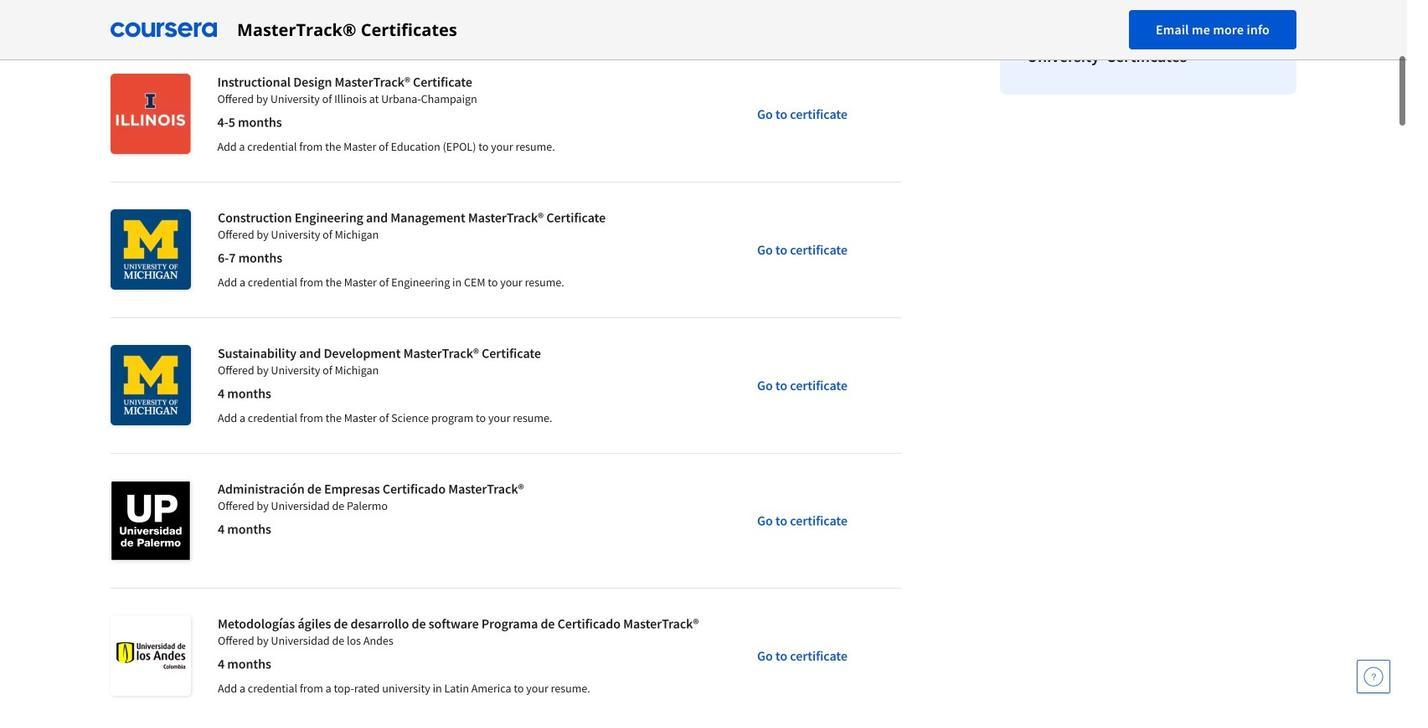 Task type: describe. For each thing, give the bounding box(es) containing it.
1 university of michigan image from the top
[[111, 209, 191, 290]]

universidad de los andes image
[[111, 616, 191, 696]]

universidad de palermo image
[[111, 481, 191, 561]]



Task type: vqa. For each thing, say whether or not it's contained in the screenshot.
What do you want to learn? 'text box'
no



Task type: locate. For each thing, give the bounding box(es) containing it.
list
[[993, 0, 1303, 101]]

university of illinois at urbana-champaign image
[[111, 74, 191, 154]]

coursera image
[[111, 16, 217, 43]]

2 university of michigan image from the top
[[111, 345, 191, 425]]

1 vertical spatial university of michigan image
[[111, 345, 191, 425]]

0 vertical spatial university of michigan image
[[111, 209, 191, 290]]

help center image
[[1364, 667, 1384, 687]]

university of michigan image
[[111, 209, 191, 290], [111, 345, 191, 425]]



